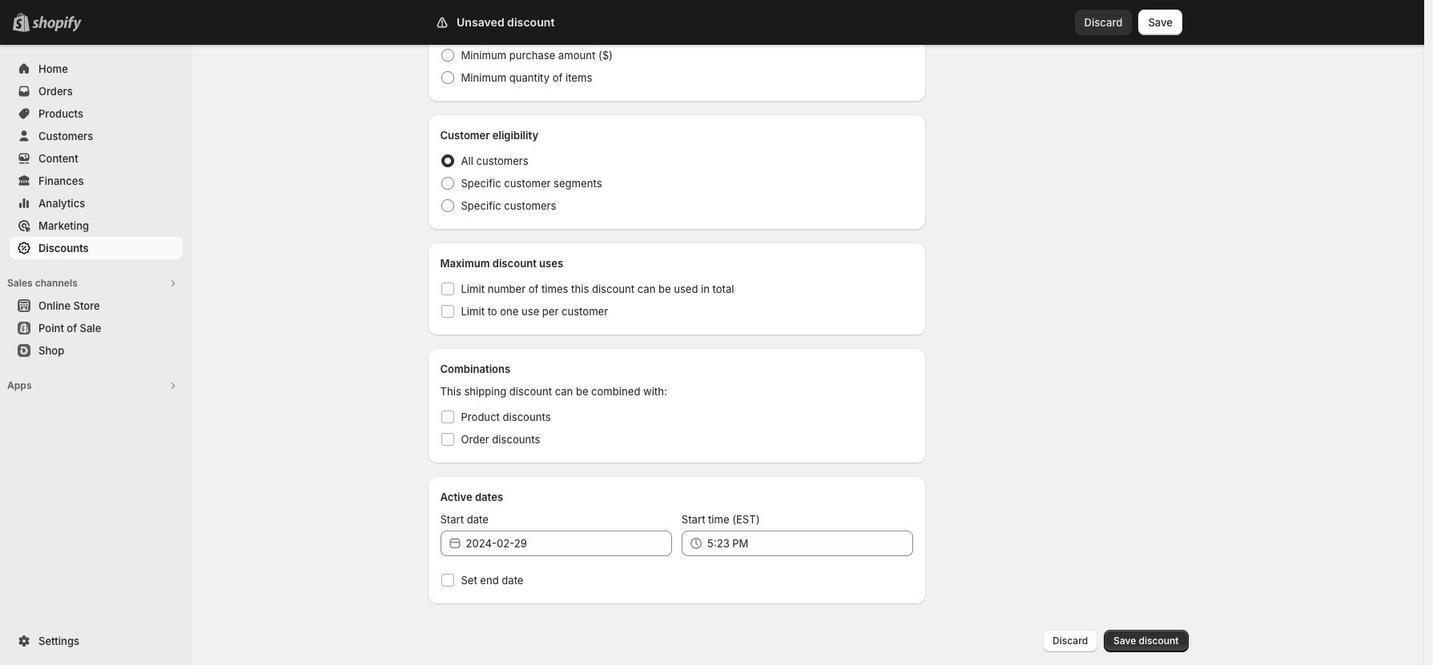 Task type: locate. For each thing, give the bounding box(es) containing it.
YYYY-MM-DD text field
[[466, 531, 672, 557]]

shopify image
[[32, 16, 82, 32]]



Task type: describe. For each thing, give the bounding box(es) containing it.
Enter time text field
[[707, 531, 914, 557]]



